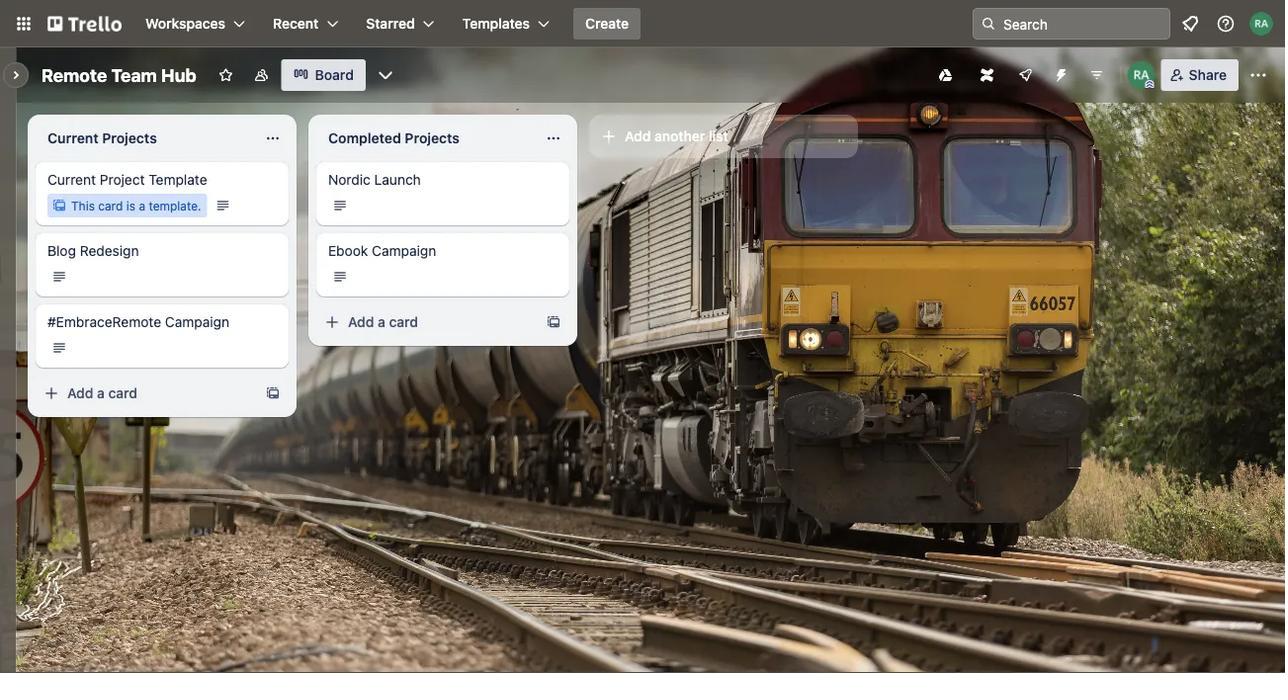 Task type: vqa. For each thing, say whether or not it's contained in the screenshot.
Button
no



Task type: locate. For each thing, give the bounding box(es) containing it.
1 horizontal spatial campaign
[[372, 243, 436, 259]]

add left another
[[625, 128, 651, 144]]

add for current project template
[[67, 385, 93, 402]]

add a card down 'ebook campaign'
[[348, 314, 418, 330]]

a for current project template
[[97, 385, 105, 402]]

nordic launch
[[328, 172, 421, 188]]

card down #embraceremote campaign
[[108, 385, 138, 402]]

1 vertical spatial current
[[47, 172, 96, 188]]

star or unstar board image
[[218, 67, 234, 83]]

current up this
[[47, 172, 96, 188]]

power ups image
[[1019, 67, 1034, 83]]

#embraceremote campaign link
[[47, 313, 277, 332]]

campaign down "blog redesign" link on the left of the page
[[165, 314, 230, 330]]

1 horizontal spatial projects
[[405, 130, 460, 146]]

completed projects
[[328, 130, 460, 146]]

current inside text field
[[47, 130, 99, 146]]

1 horizontal spatial add a card
[[348, 314, 418, 330]]

starred
[[366, 15, 415, 32]]

add a card button down the ebook campaign link
[[317, 307, 538, 338]]

add another list
[[625, 128, 729, 144]]

current for current projects
[[47, 130, 99, 146]]

blog redesign
[[47, 243, 139, 259]]

1 vertical spatial add
[[348, 314, 374, 330]]

0 vertical spatial current
[[47, 130, 99, 146]]

recent
[[273, 15, 319, 32]]

a down 'ebook campaign'
[[378, 314, 386, 330]]

0 horizontal spatial add a card button
[[36, 378, 257, 410]]

0 vertical spatial add
[[625, 128, 651, 144]]

add down ebook
[[348, 314, 374, 330]]

2 current from the top
[[47, 172, 96, 188]]

Current Projects text field
[[36, 123, 253, 154]]

2 vertical spatial a
[[97, 385, 105, 402]]

2 vertical spatial card
[[108, 385, 138, 402]]

Completed Projects text field
[[317, 123, 534, 154]]

add a card
[[348, 314, 418, 330], [67, 385, 138, 402]]

0 vertical spatial campaign
[[372, 243, 436, 259]]

customize views image
[[376, 65, 396, 85]]

1 current from the top
[[47, 130, 99, 146]]

project
[[100, 172, 145, 188]]

template
[[149, 172, 207, 188]]

1 vertical spatial a
[[378, 314, 386, 330]]

#embraceremote campaign
[[47, 314, 230, 330]]

blog
[[47, 243, 76, 259]]

1 projects from the left
[[102, 130, 157, 146]]

#embraceremote
[[47, 314, 161, 330]]

projects inside current projects text field
[[102, 130, 157, 146]]

card
[[98, 199, 123, 213], [389, 314, 418, 330], [108, 385, 138, 402]]

projects inside completed projects text field
[[405, 130, 460, 146]]

add down #embraceremote
[[67, 385, 93, 402]]

template.
[[149, 199, 201, 213]]

0 horizontal spatial projects
[[102, 130, 157, 146]]

card left 'is'
[[98, 199, 123, 213]]

current for current project template
[[47, 172, 96, 188]]

1 vertical spatial add a card
[[67, 385, 138, 402]]

ebook campaign
[[328, 243, 436, 259]]

add a card button
[[317, 307, 538, 338], [36, 378, 257, 410]]

a right 'is'
[[139, 199, 145, 213]]

1 horizontal spatial add a card button
[[317, 307, 538, 338]]

ruby anderson (rubyanderson7) image
[[1250, 12, 1274, 36]]

0 horizontal spatial add
[[67, 385, 93, 402]]

campaign
[[372, 243, 436, 259], [165, 314, 230, 330]]

card for current project template
[[108, 385, 138, 402]]

0 vertical spatial card
[[98, 199, 123, 213]]

ruby anderson (rubyanderson7) image
[[1128, 61, 1156, 89]]

is
[[126, 199, 136, 213]]

add another list button
[[590, 115, 859, 158]]

starred button
[[354, 8, 447, 40]]

0 vertical spatial add a card button
[[317, 307, 538, 338]]

share button
[[1162, 59, 1239, 91]]

launch
[[374, 172, 421, 188]]

campaign right ebook
[[372, 243, 436, 259]]

0 notifications image
[[1179, 12, 1203, 36]]

add for nordic launch
[[348, 314, 374, 330]]

1 vertical spatial add a card button
[[36, 378, 257, 410]]

add a card button for campaign
[[317, 307, 538, 338]]

Board name text field
[[32, 59, 206, 91]]

workspace visible image
[[254, 67, 270, 83]]

2 horizontal spatial a
[[378, 314, 386, 330]]

add a card button down #embraceremote campaign
[[36, 378, 257, 410]]

a
[[139, 199, 145, 213], [378, 314, 386, 330], [97, 385, 105, 402]]

remote team hub
[[42, 64, 197, 86]]

current project template
[[47, 172, 207, 188]]

0 horizontal spatial a
[[97, 385, 105, 402]]

projects up nordic launch "link"
[[405, 130, 460, 146]]

back to home image
[[47, 8, 122, 40]]

1 vertical spatial card
[[389, 314, 418, 330]]

projects up current project template at the left of page
[[102, 130, 157, 146]]

add
[[625, 128, 651, 144], [348, 314, 374, 330], [67, 385, 93, 402]]

1 horizontal spatial add
[[348, 314, 374, 330]]

a down #embraceremote
[[97, 385, 105, 402]]

add a card down #embraceremote
[[67, 385, 138, 402]]

current down 'remote'
[[47, 130, 99, 146]]

redesign
[[80, 243, 139, 259]]

1 vertical spatial campaign
[[165, 314, 230, 330]]

0 horizontal spatial campaign
[[165, 314, 230, 330]]

blog redesign link
[[47, 241, 277, 261]]

team
[[111, 64, 157, 86]]

projects
[[102, 130, 157, 146], [405, 130, 460, 146]]

list
[[709, 128, 729, 144]]

2 vertical spatial add
[[67, 385, 93, 402]]

current projects
[[47, 130, 157, 146]]

board
[[315, 67, 354, 83]]

workspaces
[[145, 15, 226, 32]]

0 vertical spatial add a card
[[348, 314, 418, 330]]

2 projects from the left
[[405, 130, 460, 146]]

card down 'ebook campaign'
[[389, 314, 418, 330]]

1 horizontal spatial a
[[139, 199, 145, 213]]

primary element
[[0, 0, 1286, 47]]

0 horizontal spatial add a card
[[67, 385, 138, 402]]

create from template… image
[[546, 315, 562, 330]]

current
[[47, 130, 99, 146], [47, 172, 96, 188]]

0 vertical spatial a
[[139, 199, 145, 213]]



Task type: describe. For each thing, give the bounding box(es) containing it.
ebook campaign link
[[328, 241, 558, 261]]

current project template link
[[47, 170, 277, 190]]

show menu image
[[1249, 65, 1269, 85]]

google drive icon image
[[939, 68, 953, 82]]

campaign for #embraceremote campaign
[[165, 314, 230, 330]]

completed
[[328, 130, 401, 146]]

confluence icon image
[[981, 68, 995, 82]]

create
[[586, 15, 629, 32]]

campaign for ebook campaign
[[372, 243, 436, 259]]

open information menu image
[[1217, 14, 1236, 34]]

templates
[[463, 15, 530, 32]]

projects for completed projects
[[405, 130, 460, 146]]

a for nordic launch
[[378, 314, 386, 330]]

2 horizontal spatial add
[[625, 128, 651, 144]]

card for nordic launch
[[389, 314, 418, 330]]

add a card button for redesign
[[36, 378, 257, 410]]

add a card for redesign
[[67, 385, 138, 402]]

this member is an admin of this board. image
[[1146, 80, 1155, 89]]

this card is a template.
[[71, 199, 201, 213]]

templates button
[[451, 8, 562, 40]]

nordic
[[328, 172, 371, 188]]

remote
[[42, 64, 107, 86]]

board link
[[282, 59, 366, 91]]

ebook
[[328, 243, 368, 259]]

workspaces button
[[134, 8, 257, 40]]

create button
[[574, 8, 641, 40]]

another
[[655, 128, 706, 144]]

hub
[[161, 64, 197, 86]]

Search field
[[997, 9, 1170, 39]]

nordic launch link
[[328, 170, 558, 190]]

share
[[1190, 67, 1228, 83]]

search image
[[981, 16, 997, 32]]

recent button
[[261, 8, 350, 40]]

add a card for campaign
[[348, 314, 418, 330]]

automation image
[[1046, 59, 1074, 87]]

this
[[71, 199, 95, 213]]

projects for current projects
[[102, 130, 157, 146]]

create from template… image
[[265, 386, 281, 402]]



